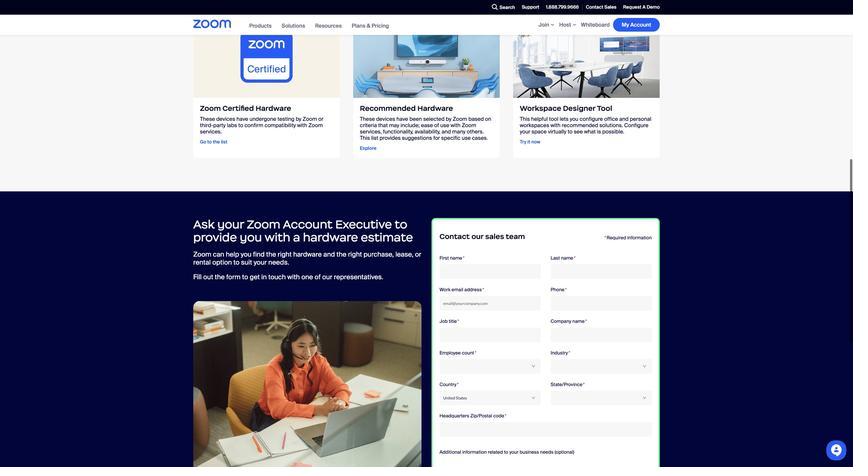 Task type: locate. For each thing, give the bounding box(es) containing it.
third-
[[200, 122, 213, 129]]

this left helpful
[[520, 116, 530, 123]]

name right last
[[561, 255, 573, 261]]

0 horizontal spatial devices
[[216, 116, 235, 123]]

resources button
[[315, 22, 342, 29]]

0 horizontal spatial contact
[[440, 232, 470, 241]]

host button
[[559, 21, 578, 28]]

request a demo
[[623, 4, 660, 10]]

you for your
[[240, 230, 262, 245]]

1 horizontal spatial or
[[415, 250, 421, 259]]

your right the ask at the left top
[[217, 217, 244, 232]]

recommended
[[562, 122, 598, 129]]

0 vertical spatial you
[[570, 116, 579, 123]]

1 vertical spatial contact
[[440, 232, 470, 241]]

1 by from the left
[[296, 116, 301, 123]]

zoom certified hardware these devices have undergone testing by zoom or third-party labs to confirm compatibility with zoom services.
[[200, 104, 323, 135]]

name for last name
[[561, 255, 573, 261]]

0 vertical spatial information
[[627, 235, 652, 241]]

with inside zoom certified hardware these devices have undergone testing by zoom or third-party labs to confirm compatibility with zoom services.
[[297, 122, 307, 129]]

1 vertical spatial this
[[360, 135, 370, 142]]

None search field
[[468, 2, 490, 13]]

right up representatives.
[[348, 250, 362, 259]]

of inside recommended hardware these devices have been selected by zoom based on criteria that may include; ease of use with zoom services, functionality, availability, and many others. this list provides suggestions for specific use cases.
[[434, 122, 439, 129]]

1 hardware from the left
[[256, 104, 291, 113]]

hardware
[[303, 230, 358, 245], [293, 250, 322, 259]]

devices inside recommended hardware these devices have been selected by zoom based on criteria that may include; ease of use with zoom services, functionality, availability, and many others. this list provides suggestions for specific use cases.
[[376, 116, 395, 123]]

0 vertical spatial or
[[318, 116, 323, 123]]

search image
[[492, 4, 498, 10]]

resources
[[315, 22, 342, 29]]

1 horizontal spatial list
[[371, 135, 378, 142]]

criteria
[[360, 122, 377, 129]]

1 vertical spatial information
[[462, 450, 487, 456]]

industry *
[[551, 350, 570, 356]]

by right selected
[[446, 116, 452, 123]]

last name *
[[551, 255, 575, 261]]

0 horizontal spatial these
[[200, 116, 215, 123]]

state/province
[[551, 382, 583, 388]]

&
[[367, 22, 370, 29]]

0 horizontal spatial account
[[283, 217, 333, 232]]

1 horizontal spatial this
[[520, 116, 530, 123]]

configure
[[624, 122, 649, 129]]

you inside ask your zoom account executive to provide you with a hardware estimate
[[240, 230, 262, 245]]

1 vertical spatial or
[[415, 250, 421, 259]]

1 horizontal spatial by
[[446, 116, 452, 123]]

others.
[[467, 128, 484, 135]]

list up explore
[[371, 135, 378, 142]]

0 horizontal spatial of
[[315, 273, 321, 282]]

hardware up undergone
[[256, 104, 291, 113]]

1 horizontal spatial use
[[462, 135, 471, 142]]

information left related
[[462, 450, 487, 456]]

to left see
[[568, 128, 573, 135]]

you inside workspace designer tool this helpful tool lets you configure office and personal workspaces with recommended solutions. configure your space virtually to see what is possible.
[[570, 116, 579, 123]]

lets
[[560, 116, 569, 123]]

1 vertical spatial hardware
[[293, 250, 322, 259]]

0 horizontal spatial information
[[462, 450, 487, 456]]

2 devices from the left
[[376, 116, 395, 123]]

our
[[472, 232, 484, 241], [322, 273, 332, 282]]

these inside recommended hardware these devices have been selected by zoom based on criteria that may include; ease of use with zoom services, functionality, availability, and many others. this list provides suggestions for specific use cases.
[[360, 116, 375, 123]]

2 these from the left
[[360, 116, 375, 123]]

name right company
[[573, 319, 585, 325]]

have down the certified on the top of the page
[[237, 116, 248, 123]]

contact up first name *
[[440, 232, 470, 241]]

hardware up zoom can help you find the right hardware and the right purchase, lease, or rental option to suit your needs.
[[303, 230, 358, 245]]

you left find
[[241, 250, 252, 259]]

zoom certified hardware image
[[193, 15, 340, 98]]

use left 'cases.'
[[462, 135, 471, 142]]

title
[[449, 319, 457, 325]]

2 vertical spatial and
[[323, 250, 335, 259]]

of right one
[[315, 273, 321, 282]]

count
[[462, 350, 474, 356]]

executive
[[335, 217, 392, 232]]

of
[[434, 122, 439, 129], [315, 273, 321, 282]]

2 vertical spatial you
[[241, 250, 252, 259]]

these inside zoom certified hardware these devices have undergone testing by zoom or third-party labs to confirm compatibility with zoom services.
[[200, 116, 215, 123]]

information right required
[[627, 235, 652, 241]]

1 vertical spatial account
[[283, 217, 333, 232]]

name
[[450, 255, 462, 261], [561, 255, 573, 261], [573, 319, 585, 325]]

by inside recommended hardware these devices have been selected by zoom based on criteria that may include; ease of use with zoom services, functionality, availability, and many others. this list provides suggestions for specific use cases.
[[446, 116, 452, 123]]

option
[[212, 258, 232, 267]]

2 have from the left
[[397, 116, 408, 123]]

needs.
[[268, 258, 289, 267]]

2 horizontal spatial and
[[619, 116, 629, 123]]

1 have from the left
[[237, 116, 248, 123]]

support link
[[519, 0, 543, 15]]

industry
[[551, 350, 568, 356]]

sales
[[485, 232, 504, 241]]

list inside recommended hardware these devices have been selected by zoom based on criteria that may include; ease of use with zoom services, functionality, availability, and many others. this list provides suggestions for specific use cases.
[[371, 135, 378, 142]]

a
[[293, 230, 300, 245]]

0 horizontal spatial list
[[221, 139, 227, 145]]

0 vertical spatial and
[[619, 116, 629, 123]]

with
[[297, 122, 307, 129], [451, 122, 461, 129], [551, 122, 561, 129], [265, 230, 290, 245], [287, 273, 300, 282]]

that
[[378, 122, 388, 129]]

have
[[237, 116, 248, 123], [397, 116, 408, 123]]

plans & pricing link
[[352, 22, 389, 29]]

0 vertical spatial use
[[440, 122, 449, 129]]

1 vertical spatial use
[[462, 135, 471, 142]]

0 vertical spatial contact
[[586, 4, 603, 10]]

1 devices from the left
[[216, 116, 235, 123]]

to inside zoom certified hardware these devices have undergone testing by zoom or third-party labs to confirm compatibility with zoom services.
[[238, 122, 243, 129]]

by inside zoom certified hardware these devices have undergone testing by zoom or third-party labs to confirm compatibility with zoom services.
[[296, 116, 301, 123]]

ease
[[421, 122, 433, 129]]

with up specific
[[451, 122, 461, 129]]

0 horizontal spatial have
[[237, 116, 248, 123]]

devices down the recommended
[[376, 116, 395, 123]]

cases.
[[472, 135, 488, 142]]

to inside zoom can help you find the right hardware and the right purchase, lease, or rental option to suit your needs.
[[233, 258, 240, 267]]

0 horizontal spatial right
[[278, 250, 292, 259]]

0 vertical spatial this
[[520, 116, 530, 123]]

with left a
[[265, 230, 290, 245]]

this up explore
[[360, 135, 370, 142]]

hardware down a
[[293, 250, 322, 259]]

zip/postal
[[470, 413, 492, 419]]

0 horizontal spatial and
[[323, 250, 335, 259]]

devices down the certified on the top of the page
[[216, 116, 235, 123]]

pricing
[[372, 22, 389, 29]]

1 horizontal spatial devices
[[376, 116, 395, 123]]

1 horizontal spatial have
[[397, 116, 408, 123]]

hardware up selected
[[418, 104, 453, 113]]

sales
[[605, 4, 617, 10]]

our right one
[[322, 273, 332, 282]]

1 these from the left
[[200, 116, 215, 123]]

functionality,
[[383, 128, 413, 135]]

for
[[433, 135, 440, 142]]

1 vertical spatial our
[[322, 273, 332, 282]]

with right testing
[[297, 122, 307, 129]]

employee count *
[[440, 350, 476, 356]]

0 vertical spatial of
[[434, 122, 439, 129]]

1 horizontal spatial contact
[[586, 4, 603, 10]]

devices inside zoom certified hardware these devices have undergone testing by zoom or third-party labs to confirm compatibility with zoom services.
[[216, 116, 235, 123]]

or inside zoom certified hardware these devices have undergone testing by zoom or third-party labs to confirm compatibility with zoom services.
[[318, 116, 323, 123]]

include;
[[401, 122, 420, 129]]

tool
[[597, 104, 612, 113]]

contact for contact sales
[[586, 4, 603, 10]]

what
[[584, 128, 596, 135]]

0 vertical spatial account
[[631, 21, 651, 28]]

now
[[531, 139, 540, 145]]

request a demo link
[[620, 0, 660, 15]]

see
[[574, 128, 583, 135]]

your inside workspace designer tool this helpful tool lets you configure office and personal workspaces with recommended solutions. configure your space virtually to see what is possible.
[[520, 128, 530, 135]]

contact sales
[[586, 4, 617, 10]]

join button
[[539, 21, 556, 28]]

by right testing
[[296, 116, 301, 123]]

suggestions
[[402, 135, 432, 142]]

0 horizontal spatial hardware
[[256, 104, 291, 113]]

estimate
[[361, 230, 413, 245]]

account inside ask your zoom account executive to provide you with a hardware estimate
[[283, 217, 333, 232]]

these up services,
[[360, 116, 375, 123]]

to left suit
[[233, 258, 240, 267]]

a
[[643, 4, 646, 10]]

contact left the sales
[[586, 4, 603, 10]]

name right first
[[450, 255, 462, 261]]

these up services.
[[200, 116, 215, 123]]

hardware inside zoom certified hardware these devices have undergone testing by zoom or third-party labs to confirm compatibility with zoom services.
[[256, 104, 291, 113]]

list down services.
[[221, 139, 227, 145]]

to up lease,
[[395, 217, 407, 232]]

code
[[493, 413, 504, 419]]

0 vertical spatial hardware
[[303, 230, 358, 245]]

join
[[539, 21, 549, 28]]

on
[[485, 116, 491, 123]]

your inside zoom can help you find the right hardware and the right purchase, lease, or rental option to suit your needs.
[[254, 258, 267, 267]]

1 horizontal spatial and
[[442, 128, 451, 135]]

or
[[318, 116, 323, 123], [415, 250, 421, 259]]

my
[[622, 21, 629, 28]]

workspace
[[520, 104, 561, 113]]

by
[[296, 116, 301, 123], [446, 116, 452, 123]]

with right helpful
[[551, 122, 561, 129]]

is
[[597, 128, 601, 135]]

0 horizontal spatial by
[[296, 116, 301, 123]]

search
[[500, 4, 515, 10]]

our left sales
[[472, 232, 484, 241]]

zoom inside ask your zoom account executive to provide you with a hardware estimate
[[247, 217, 280, 232]]

hardware inside recommended hardware these devices have been selected by zoom based on criteria that may include; ease of use with zoom services, functionality, availability, and many others. this list provides suggestions for specific use cases.
[[418, 104, 453, 113]]

1 vertical spatial and
[[442, 128, 451, 135]]

phone *
[[551, 287, 566, 293]]

hardware
[[256, 104, 291, 113], [418, 104, 453, 113]]

your up try
[[520, 128, 530, 135]]

1 horizontal spatial right
[[348, 250, 362, 259]]

2 hardware from the left
[[418, 104, 453, 113]]

you up find
[[240, 230, 262, 245]]

you right lets
[[570, 116, 579, 123]]

1 horizontal spatial of
[[434, 122, 439, 129]]

company
[[551, 319, 571, 325]]

use up specific
[[440, 122, 449, 129]]

the down services.
[[213, 139, 220, 145]]

None text field
[[551, 296, 652, 311], [440, 328, 541, 343], [551, 296, 652, 311], [440, 328, 541, 343]]

contact
[[586, 4, 603, 10], [440, 232, 470, 241]]

your right suit
[[254, 258, 267, 267]]

hardware inside ask your zoom account executive to provide you with a hardware estimate
[[303, 230, 358, 245]]

out
[[203, 273, 213, 282]]

None text field
[[440, 265, 541, 279], [551, 265, 652, 279], [551, 328, 652, 343], [440, 423, 652, 437], [440, 265, 541, 279], [551, 265, 652, 279], [551, 328, 652, 343], [440, 423, 652, 437]]

of right the 'ease'
[[434, 122, 439, 129]]

to right labs
[[238, 122, 243, 129]]

phone
[[551, 287, 565, 293]]

1 vertical spatial you
[[240, 230, 262, 245]]

and inside zoom can help you find the right hardware and the right purchase, lease, or rental option to suit your needs.
[[323, 250, 335, 259]]

my account link
[[613, 18, 660, 32]]

0 horizontal spatial or
[[318, 116, 323, 123]]

1 horizontal spatial hardware
[[418, 104, 453, 113]]

touch
[[268, 273, 286, 282]]

solutions button
[[282, 22, 305, 29]]

address
[[464, 287, 482, 293]]

0 horizontal spatial use
[[440, 122, 449, 129]]

0 horizontal spatial this
[[360, 135, 370, 142]]

1 horizontal spatial information
[[627, 235, 652, 241]]

this inside workspace designer tool this helpful tool lets you configure office and personal workspaces with recommended solutions. configure your space virtually to see what is possible.
[[520, 116, 530, 123]]

0 vertical spatial our
[[472, 232, 484, 241]]

and inside workspace designer tool this helpful tool lets you configure office and personal workspaces with recommended solutions. configure your space virtually to see what is possible.
[[619, 116, 629, 123]]

right up fill out the form to get in touch with one of our representatives.
[[278, 250, 292, 259]]

1 horizontal spatial these
[[360, 116, 375, 123]]

have left been
[[397, 116, 408, 123]]

2 by from the left
[[446, 116, 452, 123]]



Task type: vqa. For each thing, say whether or not it's contained in the screenshot.
more corresponding to Security questions or issues?
no



Task type: describe. For each thing, give the bounding box(es) containing it.
contact our sales team
[[440, 232, 525, 241]]

the right find
[[266, 250, 276, 259]]

workspace designer tool image
[[513, 15, 660, 98]]

* required information
[[604, 235, 652, 241]]

the right out
[[215, 273, 225, 282]]

plans
[[352, 22, 366, 29]]

2 right from the left
[[348, 250, 362, 259]]

ask your zoom account executive to provide you with a hardware estimate
[[193, 217, 413, 245]]

explore
[[360, 145, 377, 151]]

or inside zoom can help you find the right hardware and the right purchase, lease, or rental option to suit your needs.
[[415, 250, 421, 259]]

certified
[[223, 104, 254, 113]]

contact for contact our sales team
[[440, 232, 470, 241]]

compatibility
[[265, 122, 296, 129]]

country *
[[440, 382, 458, 388]]

have inside recommended hardware these devices have been selected by zoom based on criteria that may include; ease of use with zoom services, functionality, availability, and many others. this list provides suggestions for specific use cases.
[[397, 116, 408, 123]]

may
[[389, 122, 399, 129]]

workspaces
[[520, 122, 549, 129]]

1 horizontal spatial our
[[472, 232, 484, 241]]

personal
[[630, 116, 652, 123]]

hardware inside zoom can help you find the right hardware and the right purchase, lease, or rental option to suit your needs.
[[293, 250, 322, 259]]

go
[[200, 139, 206, 145]]

1 horizontal spatial account
[[631, 21, 651, 28]]

office
[[604, 116, 618, 123]]

in
[[261, 273, 267, 282]]

to right related
[[504, 450, 508, 456]]

name for company name
[[573, 319, 585, 325]]

support
[[522, 4, 539, 10]]

get
[[250, 273, 260, 282]]

needs
[[540, 450, 554, 456]]

specific
[[441, 135, 461, 142]]

headquarters
[[440, 413, 469, 419]]

first
[[440, 255, 449, 261]]

help
[[226, 250, 239, 259]]

suit
[[241, 258, 252, 267]]

go to the list
[[200, 139, 227, 145]]

try
[[520, 139, 527, 145]]

been
[[410, 116, 422, 123]]

zoom logo image
[[193, 20, 231, 28]]

recommended hardware image
[[353, 15, 500, 98]]

whiteboard
[[581, 21, 610, 28]]

you for designer
[[570, 116, 579, 123]]

try it now
[[520, 139, 540, 145]]

name for first name
[[450, 255, 462, 261]]

0 horizontal spatial our
[[322, 273, 332, 282]]

with inside workspace designer tool this helpful tool lets you configure office and personal workspaces with recommended solutions. configure your space virtually to see what is possible.
[[551, 122, 561, 129]]

to inside ask your zoom account executive to provide you with a hardware estimate
[[395, 217, 407, 232]]

zoom inside zoom can help you find the right hardware and the right purchase, lease, or rental option to suit your needs.
[[193, 250, 211, 259]]

virtually
[[548, 128, 567, 135]]

email@yourcompany.com email field
[[440, 296, 541, 311]]

related
[[488, 450, 503, 456]]

and inside recommended hardware these devices have been selected by zoom based on criteria that may include; ease of use with zoom services, functionality, availability, and many others. this list provides suggestions for specific use cases.
[[442, 128, 451, 135]]

with inside ask your zoom account executive to provide you with a hardware estimate
[[265, 230, 290, 245]]

plans & pricing
[[352, 22, 389, 29]]

job
[[440, 319, 448, 325]]

with inside recommended hardware these devices have been selected by zoom based on criteria that may include; ease of use with zoom services, functionality, availability, and many others. this list provides suggestions for specific use cases.
[[451, 122, 461, 129]]

solutions
[[282, 22, 305, 29]]

business
[[520, 450, 539, 456]]

1.888.799.9666
[[546, 4, 579, 10]]

country
[[440, 382, 457, 388]]

selected
[[423, 116, 445, 123]]

fill out the form to get in touch with one of our representatives.
[[193, 273, 383, 282]]

configure
[[580, 116, 603, 123]]

testing
[[278, 116, 295, 123]]

rental
[[193, 258, 211, 267]]

products button
[[249, 22, 272, 29]]

tool
[[549, 116, 559, 123]]

host
[[559, 21, 571, 28]]

search image
[[492, 4, 498, 10]]

to right go
[[207, 139, 212, 145]]

one
[[301, 273, 313, 282]]

provide
[[193, 230, 237, 245]]

party
[[213, 122, 226, 129]]

have inside zoom certified hardware these devices have undergone testing by zoom or third-party labs to confirm compatibility with zoom services.
[[237, 116, 248, 123]]

employee
[[440, 350, 461, 356]]

you inside zoom can help you find the right hardware and the right purchase, lease, or rental option to suit your needs.
[[241, 250, 252, 259]]

whiteboard link
[[581, 21, 610, 28]]

labs
[[227, 122, 237, 129]]

(optional)
[[555, 450, 574, 456]]

it
[[528, 139, 530, 145]]

solutions.
[[600, 122, 623, 129]]

company name *
[[551, 319, 586, 325]]

representatives.
[[334, 273, 383, 282]]

can
[[213, 250, 224, 259]]

1 vertical spatial of
[[315, 273, 321, 282]]

many
[[452, 128, 466, 135]]

confirm
[[245, 122, 263, 129]]

products
[[249, 22, 272, 29]]

demo
[[647, 4, 660, 10]]

find
[[253, 250, 265, 259]]

space
[[532, 128, 547, 135]]

services.
[[200, 128, 222, 135]]

your left "business"
[[510, 450, 519, 456]]

designer
[[563, 104, 596, 113]]

1 right from the left
[[278, 250, 292, 259]]

headquarters zip/postal code *
[[440, 413, 506, 419]]

fill
[[193, 273, 202, 282]]

lease,
[[396, 250, 414, 259]]

your inside ask your zoom account executive to provide you with a hardware estimate
[[217, 217, 244, 232]]

to left the get
[[242, 273, 248, 282]]

zoom can help you find the right hardware and the right purchase, lease, or rental option to suit your needs.
[[193, 250, 421, 267]]

with left one
[[287, 273, 300, 282]]

required
[[607, 235, 626, 241]]

possible.
[[602, 128, 625, 135]]

the up representatives.
[[337, 250, 347, 259]]

this inside recommended hardware these devices have been selected by zoom based on criteria that may include; ease of use with zoom services, functionality, availability, and many others. this list provides suggestions for specific use cases.
[[360, 135, 370, 142]]

to inside workspace designer tool this helpful tool lets you configure office and personal workspaces with recommended solutions. configure your space virtually to see what is possible.
[[568, 128, 573, 135]]

availability,
[[415, 128, 441, 135]]

recommended
[[360, 104, 416, 113]]

1.888.799.9666 link
[[543, 0, 582, 15]]

workspace designer tool this helpful tool lets you configure office and personal workspaces with recommended solutions. configure your space virtually to see what is possible.
[[520, 104, 652, 135]]

team
[[506, 232, 525, 241]]

first name *
[[440, 255, 464, 261]]



